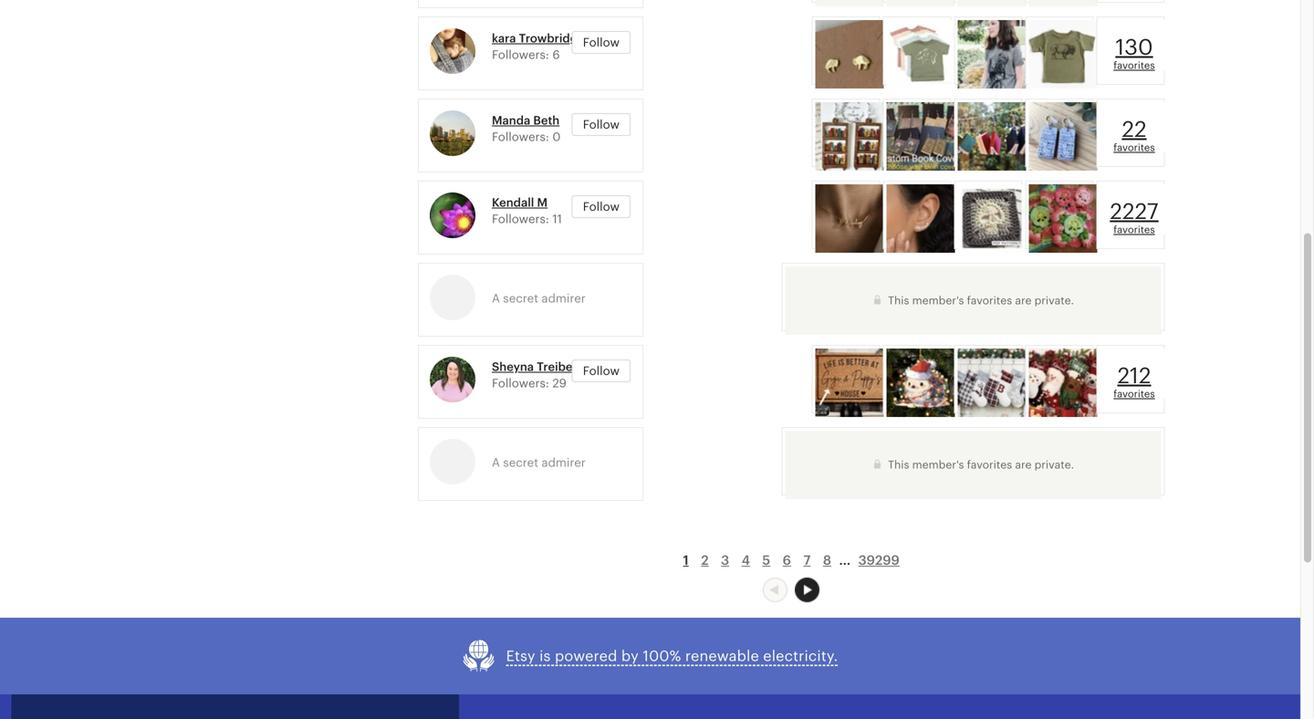 Task type: locate. For each thing, give the bounding box(es) containing it.
follow button for 212
[[572, 360, 631, 383]]

1 vertical spatial admirer
[[542, 456, 586, 470]]

0
[[553, 130, 561, 144]]

212 favorites
[[1114, 364, 1156, 400]]

3 follow from the top
[[583, 200, 620, 214]]

3 follow button from the top
[[572, 196, 631, 218]]

follow button right 0
[[572, 113, 631, 136]]

admirer down the 29
[[542, 456, 586, 470]]

manda beth link
[[492, 114, 560, 128]]

2 a secret admirer from the top
[[492, 456, 586, 470]]

powered
[[555, 648, 618, 665]]

1 follow button from the top
[[572, 31, 631, 54]]

1 vertical spatial this
[[889, 459, 910, 471]]

followers:
[[492, 48, 550, 62], [492, 130, 550, 144], [492, 212, 550, 226], [492, 377, 550, 391]]

2 private. from the top
[[1035, 459, 1075, 471]]

2227 favorites
[[1111, 199, 1159, 236]]

1 vertical spatial this member's favorites are private.
[[886, 459, 1075, 471]]

0 vertical spatial 6
[[553, 48, 560, 62]]

member's down custom hedgehog christmas ornament, acrylic ornament, cute hedgehog ornament, christmas tree decor, hedgehog lover gift, gift for family image
[[913, 459, 965, 471]]

1
[[684, 553, 689, 568]]

followers: down kendall m
[[492, 212, 550, 226]]

personalised christmas stocking,3d christmas stockings,custom stockings with names,holiday stocking for family,christmas gifts 2023 image
[[1029, 349, 1098, 417]]

4 follow button from the top
[[572, 360, 631, 383]]

sheyna treiber link
[[492, 360, 578, 374]]

admirer up "treiber"
[[542, 292, 586, 306]]

2 admirer from the top
[[542, 456, 586, 470]]

1 vertical spatial a
[[492, 456, 500, 470]]

skull granny square crochet pattern for blankets, skull granny square for bags, skull crochet pattern, creepy crochet pattern for pants image
[[958, 185, 1027, 253]]

1 link
[[679, 553, 694, 568]]

2 follow from the top
[[583, 118, 620, 132]]

private. down personalised christmas stocking,3d christmas stockings,custom stockings with names,holiday stocking for family,christmas gifts 2023 image
[[1035, 459, 1075, 471]]

2 link
[[697, 553, 714, 568]]

0 vertical spatial private.
[[1035, 295, 1075, 307]]

this member's favorites are private. down skull granny square crochet pattern for blankets, skull granny square for bags, skull crochet pattern, creepy crochet pattern for pants "image"
[[886, 295, 1075, 307]]

1 vertical spatial a secret admirer
[[492, 456, 586, 470]]

etsy is powered by 100% renewable electricity. button
[[463, 640, 839, 673]]

favorites for 2227
[[1114, 224, 1156, 236]]

2 followers: from the top
[[492, 130, 550, 144]]

this
[[889, 295, 910, 307], [889, 459, 910, 471]]

2 a from the top
[[492, 456, 500, 470]]

electricity.
[[764, 648, 839, 665]]

member's down custom name earrings by caitlyn minimalist • cute everyday stud earrings • personalized name jewelry • daughter birthday gift • ch08f97 'image'
[[913, 295, 965, 307]]

2 this member's favorites are private. from the top
[[886, 459, 1075, 471]]

trowbridge
[[519, 32, 585, 45]]

6
[[553, 48, 560, 62], [783, 553, 792, 568]]

a secret admirer up sheyna treiber link
[[492, 292, 586, 306]]

2 are from the top
[[1016, 459, 1032, 471]]

1 horizontal spatial 6
[[783, 553, 792, 568]]

1 vertical spatial secret
[[503, 456, 539, 470]]

6 down "trowbridge"
[[553, 48, 560, 62]]

a secret admirer
[[492, 292, 586, 306], [492, 456, 586, 470]]

granny scare: this granny square crochet pattern photo tutorial inlcudes a skull motif and a crochet granny square. image
[[1029, 185, 1098, 253]]

member's
[[913, 295, 965, 307], [913, 459, 965, 471]]

this member's favorites are private.
[[886, 295, 1075, 307], [886, 459, 1075, 471]]

1 followers: from the top
[[492, 48, 550, 62]]

followers: down 'kara'
[[492, 48, 550, 62]]

follow button right the 29
[[572, 360, 631, 383]]

0 vertical spatial this member's favorites are private.
[[886, 295, 1075, 307]]

2 follow button from the top
[[572, 113, 631, 136]]

kendall m
[[492, 196, 548, 210]]

follow button right the 11
[[572, 196, 631, 218]]

4 link
[[737, 553, 755, 568]]

22
[[1123, 117, 1147, 142]]

follow right the 11
[[583, 200, 620, 214]]

6 link
[[779, 553, 796, 568]]

0 horizontal spatial 6
[[553, 48, 560, 62]]

are down skull granny square crochet pattern for blankets, skull granny square for bags, skull crochet pattern, creepy crochet pattern for pants "image"
[[1016, 295, 1032, 307]]

follow right 0
[[583, 118, 620, 132]]

secret up sheyna at the bottom left
[[503, 292, 539, 306]]

a
[[492, 292, 500, 306], [492, 456, 500, 470]]

secret
[[503, 292, 539, 306], [503, 456, 539, 470]]

followers: down sheyna at the bottom left
[[492, 377, 550, 391]]

favorites up 22
[[1114, 60, 1156, 71]]

favorites for 130
[[1114, 60, 1156, 71]]

follow button right followers: 6
[[572, 31, 631, 54]]

a down followers: 29
[[492, 456, 500, 470]]

7 link
[[799, 553, 816, 568]]

1 vertical spatial are
[[1016, 459, 1032, 471]]

1 a secret admirer from the top
[[492, 292, 586, 306]]

follow button
[[572, 31, 631, 54], [572, 113, 631, 136], [572, 196, 631, 218], [572, 360, 631, 383]]

this down custom hedgehog christmas ornament, acrylic ornament, cute hedgehog ornament, christmas tree decor, hedgehog lover gift, gift for family image
[[889, 459, 910, 471]]

a up sheyna at the bottom left
[[492, 292, 500, 306]]

5
[[763, 553, 771, 568]]

are
[[1016, 295, 1032, 307], [1016, 459, 1032, 471]]

favorites down skull granny square crochet pattern for blankets, skull granny square for bags, skull crochet pattern, creepy crochet pattern for pants "image"
[[967, 295, 1013, 307]]

follow button for 130
[[572, 31, 631, 54]]

this member's favorites are private. down personalized christmas stockings buffalo plaid fur holiday stocking for farmhouse decoration embroidered stocking for family christmas gift image
[[886, 459, 1075, 471]]

favorites right personalised christmas stocking,3d christmas stockings,custom stockings with names,holiday stocking for family,christmas gifts 2023 image
[[1114, 389, 1156, 400]]

private.
[[1035, 295, 1075, 307], [1035, 459, 1075, 471]]

followers: 29
[[492, 377, 567, 391]]

etsy
[[506, 648, 536, 665]]

1 a from the top
[[492, 292, 500, 306]]

2 secret from the top
[[503, 456, 539, 470]]

m
[[537, 196, 548, 210]]

renewable
[[686, 648, 760, 665]]

follow right the 29
[[583, 364, 620, 378]]

1 vertical spatial member's
[[913, 459, 965, 471]]

8
[[823, 553, 832, 568]]

39299
[[859, 553, 900, 568]]

followers: for 130
[[492, 48, 550, 62]]

private. down granny scare: this granny square crochet pattern photo tutorial inlcudes a skull motif and a crochet granny square.
[[1035, 295, 1075, 307]]

favorites inside 2227 favorites
[[1114, 224, 1156, 236]]

0 vertical spatial secret
[[503, 292, 539, 306]]

followers: for 212
[[492, 377, 550, 391]]

follow
[[583, 36, 620, 49], [583, 118, 620, 132], [583, 200, 620, 214], [583, 364, 620, 378]]

0 vertical spatial are
[[1016, 295, 1032, 307]]

favorites right granny scare: this granny square crochet pattern photo tutorial inlcudes a skull motif and a crochet granny square.
[[1114, 224, 1156, 236]]

book earrings| bookshelf earrings| reader gifts| book earring dangle| book club gifts| librarian gift image
[[816, 102, 884, 171]]

1 follow from the top
[[583, 36, 620, 49]]

0 vertical spatial a
[[492, 292, 500, 306]]

etsy is powered by 100% renewable electricity.
[[506, 648, 839, 665]]

1 this from the top
[[889, 295, 910, 307]]

followers: down manda beth
[[492, 130, 550, 144]]

kendall m image
[[430, 193, 476, 238]]

4 followers: from the top
[[492, 377, 550, 391]]

favorites
[[1114, 60, 1156, 71], [1114, 142, 1156, 154], [1114, 224, 1156, 236], [967, 295, 1013, 307], [1114, 389, 1156, 400], [967, 459, 1013, 471]]

100%
[[643, 648, 682, 665]]

admirer
[[542, 292, 586, 306], [542, 456, 586, 470]]

manda
[[492, 114, 531, 128]]

follow for 2227
[[583, 200, 620, 214]]

29
[[553, 377, 567, 391]]

kendall
[[492, 196, 534, 210]]

39299 link
[[854, 553, 905, 568]]

favorites up 2227
[[1114, 142, 1156, 154]]

4 follow from the top
[[583, 364, 620, 378]]

secret down followers: 29
[[503, 456, 539, 470]]

are down personalized christmas stockings buffalo plaid fur holiday stocking for farmhouse decoration embroidered stocking for family christmas gift image
[[1016, 459, 1032, 471]]

buffalo on a bicycle- kids t shirt, children tee, tri blend tee, handmade graphic tee, sizes 2-12 image
[[958, 20, 1027, 89]]

2 this from the top
[[889, 459, 910, 471]]

6 left the 7
[[783, 553, 792, 568]]

kara trowbridge image
[[430, 28, 476, 74]]

is
[[540, 648, 551, 665]]

22 favorites
[[1114, 117, 1156, 154]]

follow right followers: 6
[[583, 36, 620, 49]]

1 vertical spatial private.
[[1035, 459, 1075, 471]]

0 vertical spatial this
[[889, 295, 910, 307]]

2 member's from the top
[[913, 459, 965, 471]]

this down custom name earrings by caitlyn minimalist • cute everyday stud earrings • personalized name jewelry • daughter birthday gift • ch08f97 'image'
[[889, 295, 910, 307]]

3 followers: from the top
[[492, 212, 550, 226]]

followers: 6
[[492, 48, 560, 62]]

library card earrings, book lovers, image on both sides, sterling or stainless steel wire, lightweight recycled wood, reader gift image
[[1029, 102, 1098, 171]]

0 vertical spatial member's
[[913, 295, 965, 307]]

1 vertical spatial 6
[[783, 553, 792, 568]]

custom mini book earrings / pick your own cover / mini book earrings image
[[887, 102, 956, 171]]

favorites for 22
[[1114, 142, 1156, 154]]

a secret admirer down followers: 29
[[492, 456, 586, 470]]

3
[[721, 553, 730, 568]]

kara trowbridge link
[[492, 32, 585, 45]]

0 vertical spatial a secret admirer
[[492, 292, 586, 306]]

0 vertical spatial admirer
[[542, 292, 586, 306]]



Task type: describe. For each thing, give the bounding box(es) containing it.
130 favorites
[[1114, 35, 1156, 71]]

treiber
[[537, 360, 578, 374]]

8 ... 39299
[[823, 553, 900, 568]]

followers: for 2227
[[492, 212, 550, 226]]

kara trowbridge
[[492, 32, 585, 45]]

8 link
[[819, 553, 836, 568]]

11
[[553, 212, 562, 226]]

followers: 0
[[492, 130, 561, 144]]

by
[[622, 648, 639, 665]]

personalized name necklace by caitlynminimalist • gold name necklace with box chain • perfect gift for her • personalized gift • nm81f91 image
[[816, 185, 884, 253]]

sheyna
[[492, 360, 534, 374]]

7
[[804, 553, 811, 568]]

favorites down personalized christmas stockings buffalo plaid fur holiday stocking for farmhouse decoration embroidered stocking for family christmas gift image
[[967, 459, 1013, 471]]

follow button for 2227
[[572, 196, 631, 218]]

2227
[[1111, 199, 1159, 224]]

follow for 212
[[583, 364, 620, 378]]

1 this member's favorites are private. from the top
[[886, 295, 1075, 307]]

kara
[[492, 32, 516, 45]]

follow button for 22
[[572, 113, 631, 136]]

followers: 11
[[492, 212, 562, 226]]

sheyna treiber image
[[430, 357, 476, 403]]

beth
[[534, 114, 560, 128]]

follow for 22
[[583, 118, 620, 132]]

follow for 130
[[583, 36, 620, 49]]

3 link
[[717, 553, 734, 568]]

sheyna treiber
[[492, 360, 578, 374]]

manda beth
[[492, 114, 560, 128]]

1 private. from the top
[[1035, 295, 1075, 307]]

custom name earrings by caitlyn minimalist • cute everyday stud earrings • personalized name jewelry • daughter birthday gift • ch08f97 image
[[887, 185, 956, 253]]

212
[[1118, 364, 1152, 389]]

4
[[742, 553, 750, 568]]

buffalo tee © | boy shirt | toddler boy shirt | adventure shirt | baby boy shirt | buffalo shirt | bison shirt | nature tee | image
[[887, 20, 956, 89]]

custom hedgehog christmas ornament, acrylic ornament, cute hedgehog ornament, christmas tree decor, hedgehog lover gift, gift for family image
[[887, 349, 956, 417]]

130
[[1116, 35, 1154, 60]]

favorites for 212
[[1114, 389, 1156, 400]]

personalized christmas stockings buffalo plaid fur holiday stocking for farmhouse decoration embroidered stocking for family christmas gift image
[[958, 349, 1027, 417]]

book earrings image
[[958, 102, 1027, 171]]

1 secret from the top
[[503, 292, 539, 306]]

rugged american buffalo baby toddler and youth shirts| western birthday theme shirt| boys summer clothing| vintage style soft tees for kids image
[[1029, 20, 1098, 89]]

2
[[701, 553, 709, 568]]

1 are from the top
[[1016, 295, 1032, 307]]

mini bison earrings | buffalo earrings | mini buffalo earrings image
[[816, 20, 884, 89]]

kendall m link
[[492, 196, 548, 210]]

1 member's from the top
[[913, 295, 965, 307]]

footer element
[[459, 695, 1290, 719]]

grandparent gift, doormat for grandparents with custom names, nana & papa gift, gift from grandkids, christmas gift for grandma image
[[816, 349, 884, 417]]

5 link
[[758, 553, 775, 568]]

manda beth image
[[430, 111, 476, 156]]

1 admirer from the top
[[542, 292, 586, 306]]

...
[[840, 553, 851, 568]]

followers: for 22
[[492, 130, 550, 144]]



Task type: vqa. For each thing, say whether or not it's contained in the screenshot.
Follow corresponding to 22
yes



